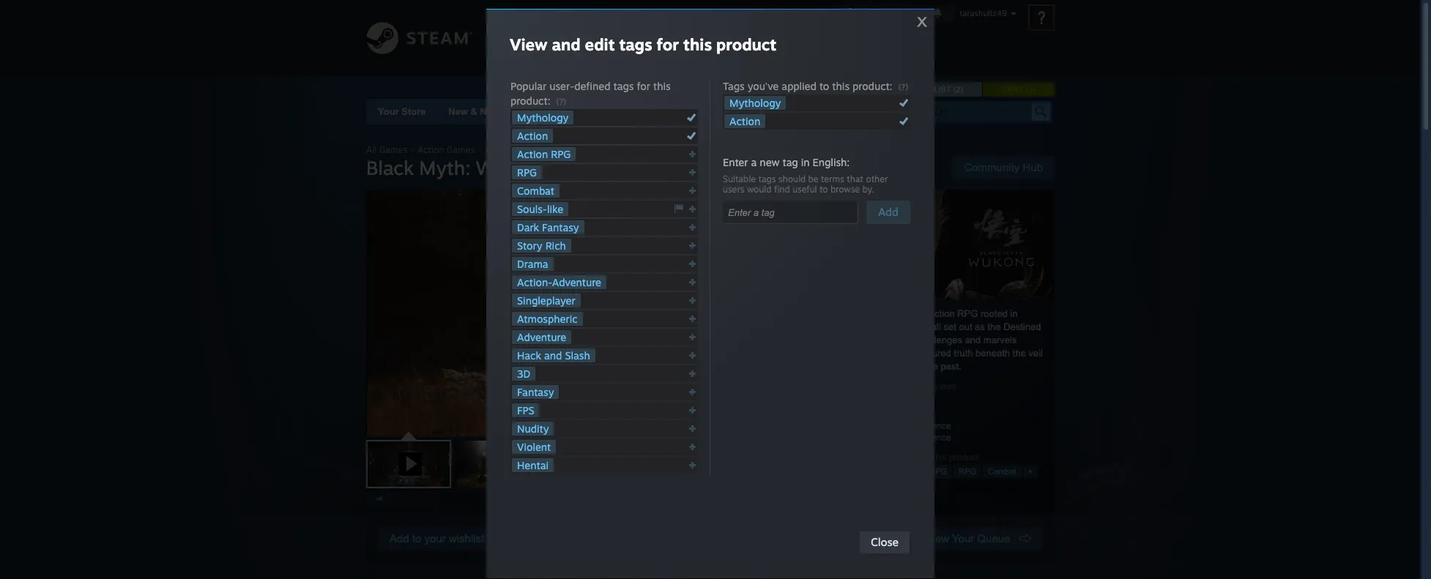Task type: locate. For each thing, give the bounding box(es) containing it.
tags you've applied to this product: (?)
[[723, 80, 909, 92]]

1 > from the left
[[410, 144, 415, 155]]

0 horizontal spatial a
[[751, 156, 757, 169]]

0 vertical spatial mythology
[[730, 97, 781, 109]]

2 vertical spatial black
[[818, 308, 841, 319]]

1 vertical spatial product:
[[511, 95, 551, 107]]

>
[[410, 144, 415, 155], [477, 144, 483, 155]]

chat link
[[743, 0, 785, 50]]

product: left the wishlist
[[853, 80, 893, 92]]

0 vertical spatial game science link
[[894, 421, 952, 432]]

2 horizontal spatial product:
[[950, 453, 981, 463]]

0 horizontal spatial action link
[[512, 129, 553, 143]]

in right tag
[[801, 156, 810, 169]]

1 horizontal spatial for
[[657, 34, 679, 54]]

2 vertical spatial product:
[[950, 453, 981, 463]]

wukong inside black myth: wukong is an action rpg rooted in chinese mythology. you shall set out as the destined one to venture into the challenges and marvels ahead, to uncover the obscured truth beneath the veil of a glorious legend from the past.
[[870, 308, 904, 319]]

users
[[723, 184, 745, 195]]

0 vertical spatial mythology link
[[725, 96, 786, 110]]

all games > action games > black myth: wukong
[[366, 144, 570, 155]]

reviews
[[927, 382, 957, 392]]

> right all games link on the top
[[410, 144, 415, 155]]

&
[[471, 106, 478, 117]]

for inside popular user-defined tags for this product:
[[637, 80, 651, 92]]

rpg up out
[[958, 308, 978, 319]]

1 science from the top
[[920, 421, 952, 432]]

mythology down you've
[[730, 97, 781, 109]]

black up chinese
[[818, 308, 841, 319]]

0 horizontal spatial >
[[410, 144, 415, 155]]

0 horizontal spatial mythology
[[517, 111, 569, 124]]

( right the wishlist
[[954, 85, 956, 94]]

1 horizontal spatial mythology
[[730, 97, 781, 109]]

action down tags
[[730, 115, 761, 127]]

1 ( from the left
[[954, 85, 956, 94]]

0 vertical spatial in
[[801, 156, 810, 169]]

is
[[907, 308, 914, 319]]

view your queue link
[[914, 528, 1043, 551]]

0 horizontal spatial mythology link
[[512, 111, 574, 125]]

product
[[717, 34, 777, 54]]

0 horizontal spatial product:
[[511, 95, 551, 107]]

a inside 'enter a new tag in english: suitable tags should be terms that other users would find useful to browse by.'
[[751, 156, 757, 169]]

to up glorious at the right bottom
[[849, 348, 857, 359]]

action rpg link down game science game science
[[900, 465, 953, 479]]

tarashultz49
[[960, 8, 1007, 18], [649, 32, 738, 46]]

games right all
[[379, 144, 407, 155]]

0 vertical spatial science
[[920, 421, 952, 432]]

1 horizontal spatial action rpg link
[[900, 465, 953, 479]]

a left new at the top of page
[[751, 156, 757, 169]]

1 horizontal spatial your
[[952, 533, 975, 545]]

combat link left +
[[983, 465, 1022, 479]]

0 horizontal spatial combat link
[[512, 184, 560, 198]]

2 vertical spatial wukong
[[870, 308, 904, 319]]

0 horizontal spatial defined
[[575, 80, 611, 92]]

for up points
[[637, 80, 651, 92]]

0 horizontal spatial user-
[[550, 80, 575, 92]]

an
[[916, 308, 927, 319]]

find
[[774, 184, 790, 195]]

1 vertical spatial in
[[1011, 308, 1018, 319]]

1 vertical spatial tarashultz49
[[649, 32, 738, 46]]

3d link
[[512, 367, 536, 381]]

1 horizontal spatial action rpg
[[905, 467, 947, 476]]

1 vertical spatial for
[[637, 80, 651, 92]]

1 vertical spatial fantasy
[[517, 386, 554, 399]]

1 vertical spatial game science link
[[894, 433, 952, 443]]

adventure up singleplayer
[[552, 276, 602, 289]]

the
[[988, 322, 1001, 333], [901, 335, 915, 346], [897, 348, 910, 359], [1013, 348, 1026, 359], [925, 361, 938, 372]]

myth: down noteworthy
[[510, 144, 533, 155]]

wukong down black myth: wukong link
[[476, 156, 550, 180]]

) up search text field
[[961, 85, 963, 94]]

fantasy up rich
[[542, 221, 579, 234]]

defined down game science game science
[[870, 453, 899, 463]]

(?) left the wishlist
[[899, 82, 909, 92]]

story rich link
[[512, 239, 571, 253]]

> up black myth: wukong
[[477, 144, 483, 155]]

game science game science
[[894, 421, 952, 443]]

action games link
[[418, 144, 475, 155]]

mythology link up black myth: wukong link
[[512, 111, 574, 125]]

action down noteworthy
[[517, 148, 548, 160]]

0 vertical spatial combat
[[517, 185, 555, 197]]

0 vertical spatial adventure
[[552, 276, 602, 289]]

) right cart on the right of page
[[1033, 85, 1036, 94]]

and down as
[[965, 335, 981, 346]]

2 ( from the left
[[1026, 85, 1029, 94]]

and down adventure link
[[544, 349, 562, 362]]

fantasy inside fantasy link
[[517, 386, 554, 399]]

action-
[[517, 276, 552, 289]]

tags down new at the top of page
[[759, 174, 776, 185]]

a right of
[[828, 361, 834, 372]]

1 horizontal spatial >
[[477, 144, 483, 155]]

shall
[[922, 322, 941, 333]]

1 ) from the left
[[961, 85, 963, 94]]

1 horizontal spatial a
[[828, 361, 834, 372]]

combat left +
[[988, 467, 1017, 476]]

( for 1
[[1026, 85, 1029, 94]]

rpg link
[[512, 166, 542, 180], [954, 465, 982, 479]]

action link down tags
[[725, 114, 766, 128]]

points shop link
[[615, 99, 694, 125]]

black down new & noteworthy
[[485, 144, 507, 155]]

1 vertical spatial popular
[[818, 453, 848, 463]]

1 horizontal spatial product:
[[853, 80, 893, 92]]

nudity link
[[512, 422, 554, 436]]

games up black myth: wukong
[[447, 144, 475, 155]]

mythology.
[[855, 322, 901, 333]]

0 vertical spatial user-
[[550, 80, 575, 92]]

all
[[366, 144, 377, 155]]

black myth: wukong
[[366, 156, 550, 180]]

0 horizontal spatial for
[[637, 80, 651, 92]]

this right applied
[[833, 80, 850, 92]]

action-adventure link
[[512, 275, 607, 289]]

0 vertical spatial tarashultz49
[[960, 8, 1007, 18]]

0 vertical spatial (?)
[[899, 82, 909, 92]]

hack and slash link
[[512, 349, 595, 363]]

in up destined
[[1011, 308, 1018, 319]]

1 game science link from the top
[[894, 421, 952, 432]]

1 vertical spatial action rpg link
[[900, 465, 953, 479]]

(?) right noteworthy
[[557, 97, 566, 107]]

for right community
[[657, 34, 679, 54]]

1 vertical spatial mythology
[[517, 111, 569, 124]]

rpg
[[551, 148, 571, 160], [517, 166, 537, 179], [958, 308, 978, 319], [930, 467, 947, 476], [959, 467, 977, 476]]

install
[[862, 8, 884, 18]]

noteworthy
[[480, 106, 533, 117]]

ahead,
[[818, 348, 847, 359]]

1 vertical spatial defined
[[870, 453, 899, 463]]

adventure down the atmospheric link
[[517, 331, 567, 344]]

(?)
[[899, 82, 909, 92], [557, 97, 566, 107]]

drama link
[[512, 257, 554, 271]]

2 vertical spatial myth:
[[844, 308, 867, 319]]

veil
[[1029, 348, 1043, 359]]

1 horizontal spatial tarashultz49
[[960, 8, 1007, 18]]

defined
[[575, 80, 611, 92], [870, 453, 899, 463]]

action link up black myth: wukong link
[[512, 129, 553, 143]]

1
[[1029, 85, 1033, 94]]

0 vertical spatial rpg link
[[512, 166, 542, 180]]

browse
[[831, 184, 860, 195]]

by.
[[863, 184, 875, 195]]

labs
[[754, 106, 776, 117]]

mythology link down you've
[[725, 96, 786, 110]]

view for view and edit tags for this product
[[510, 34, 548, 54]]

popular user-defined tags for this product: down "edit"
[[511, 80, 671, 107]]

( for 2
[[954, 85, 956, 94]]

action rpg up souls-like
[[517, 148, 571, 160]]

( right cart on the right of page
[[1026, 85, 1029, 94]]

rpg link down black myth: wukong link
[[512, 166, 542, 180]]

1 horizontal spatial in
[[1011, 308, 1018, 319]]

community link
[[561, 0, 644, 53]]

1 vertical spatial user-
[[850, 453, 870, 463]]

action-adventure
[[517, 276, 602, 289]]

2 vertical spatial and
[[544, 349, 562, 362]]

0 horizontal spatial in
[[801, 156, 810, 169]]

0 vertical spatial black
[[485, 144, 507, 155]]

wishlist                 ( 2 )
[[913, 85, 963, 94]]

0 vertical spatial fantasy
[[542, 221, 579, 234]]

add to your wishlist
[[390, 533, 484, 545]]

myth: up chinese
[[844, 308, 867, 319]]

) for 2
[[961, 85, 963, 94]]

action rpg
[[517, 148, 571, 160], [905, 467, 947, 476]]

combat link up souls-
[[512, 184, 560, 198]]

1 horizontal spatial combat
[[988, 467, 1017, 476]]

)
[[961, 85, 963, 94], [1033, 85, 1036, 94]]

1 vertical spatial myth:
[[419, 156, 471, 180]]

and
[[552, 34, 581, 54], [965, 335, 981, 346], [544, 349, 562, 362]]

1 vertical spatial action link
[[512, 129, 553, 143]]

action rpg link up souls-like
[[512, 147, 576, 161]]

popular inside popular user-defined tags for this product:
[[511, 80, 547, 92]]

the down rooted
[[988, 322, 1001, 333]]

2 ) from the left
[[1033, 85, 1036, 94]]

1 vertical spatial adventure
[[517, 331, 567, 344]]

0 horizontal spatial black
[[366, 156, 414, 180]]

glorious
[[836, 361, 870, 372]]

0 horizontal spatial view
[[510, 34, 548, 54]]

to
[[820, 80, 830, 92], [820, 184, 828, 195], [838, 335, 846, 346], [849, 348, 857, 359], [412, 533, 422, 545]]

tags up points
[[614, 80, 634, 92]]

game
[[894, 421, 918, 432], [894, 433, 918, 443]]

combat for left combat 'link'
[[517, 185, 555, 197]]

singleplayer
[[517, 295, 576, 307]]

1 horizontal spatial popular user-defined tags for this product:
[[818, 453, 981, 463]]

rpg inside black myth: wukong is an action rpg rooted in chinese mythology. you shall set out as the destined one to venture into the challenges and marvels ahead, to uncover the obscured truth beneath the veil of a glorious legend from the past.
[[958, 308, 978, 319]]

0 horizontal spatial tarashultz49
[[649, 32, 738, 46]]

action link
[[725, 114, 766, 128], [512, 129, 553, 143]]

myth: inside black myth: wukong is an action rpg rooted in chinese mythology. you shall set out as the destined one to venture into the challenges and marvels ahead, to uncover the obscured truth beneath the veil of a glorious legend from the past.
[[844, 308, 867, 319]]

tags
[[723, 80, 745, 92]]

popular
[[511, 80, 547, 92], [818, 453, 848, 463]]

to right "be"
[[820, 184, 828, 195]]

1 vertical spatial science
[[920, 433, 952, 443]]

1 horizontal spatial mythology link
[[725, 96, 786, 110]]

0 horizontal spatial games
[[379, 144, 407, 155]]

0 vertical spatial action link
[[725, 114, 766, 128]]

action rpg down game science game science
[[905, 467, 947, 476]]

games
[[379, 144, 407, 155], [447, 144, 475, 155]]

0 vertical spatial view
[[510, 34, 548, 54]]

1 vertical spatial action rpg
[[905, 467, 947, 476]]

mythology up black myth: wukong link
[[517, 111, 569, 124]]

to right applied
[[820, 80, 830, 92]]

0 horizontal spatial rpg link
[[512, 166, 542, 180]]

0 vertical spatial popular
[[511, 80, 547, 92]]

points
[[627, 106, 656, 117]]

news
[[706, 106, 731, 117]]

1 vertical spatial view
[[926, 533, 950, 545]]

rich
[[546, 240, 566, 252]]

myth: down action games link
[[419, 156, 471, 180]]

0 vertical spatial popular user-defined tags for this product:
[[511, 80, 671, 107]]

rpg link left +
[[954, 465, 982, 479]]

view right close
[[926, 533, 950, 545]]

rpg left +
[[959, 467, 977, 476]]

hentai
[[517, 459, 549, 472]]

fantasy inside dark fantasy link
[[542, 221, 579, 234]]

and left "edit"
[[552, 34, 581, 54]]

1 vertical spatial (?)
[[557, 97, 566, 107]]

black myth: wukong link
[[485, 144, 570, 155]]

product: down game science game science
[[950, 453, 981, 463]]

0 vertical spatial myth:
[[510, 144, 533, 155]]

wukong down categories link
[[536, 144, 570, 155]]

combat up souls-
[[517, 185, 555, 197]]

hack and slash
[[517, 349, 590, 362]]

wukong for black myth: wukong is an action rpg rooted in chinese mythology. you shall set out as the destined one to venture into the challenges and marvels ahead, to uncover the obscured truth beneath the veil of a glorious legend from the past.
[[870, 308, 904, 319]]

popular user-defined tags for this product: down game science game science
[[818, 453, 981, 463]]

combat link
[[512, 184, 560, 198], [983, 465, 1022, 479]]

black inside black myth: wukong is an action rpg rooted in chinese mythology. you shall set out as the destined one to venture into the challenges and marvels ahead, to uncover the obscured truth beneath the veil of a glorious legend from the past.
[[818, 308, 841, 319]]

cart         ( 1 )
[[1002, 85, 1036, 94]]

mythology link
[[725, 96, 786, 110], [512, 111, 574, 125]]

game science link
[[894, 421, 952, 432], [894, 433, 952, 443]]

wukong up mythology.
[[870, 308, 904, 319]]

0 horizontal spatial )
[[961, 85, 963, 94]]

suitable
[[723, 174, 756, 185]]

tarashultz49 link
[[644, 0, 743, 53]]

product: inside popular user-defined tags for this product:
[[511, 95, 551, 107]]

close
[[871, 536, 899, 550]]

user-
[[550, 80, 575, 92], [850, 453, 870, 463]]

community hub
[[965, 161, 1043, 174]]

0 horizontal spatial your
[[378, 106, 399, 117]]

in
[[801, 156, 810, 169], [1011, 308, 1018, 319]]

0 vertical spatial and
[[552, 34, 581, 54]]

0 horizontal spatial myth:
[[419, 156, 471, 180]]

0 horizontal spatial popular
[[511, 80, 547, 92]]

your left queue at the bottom of page
[[952, 533, 975, 545]]

0 vertical spatial wukong
[[536, 144, 570, 155]]

for down game science game science
[[921, 453, 931, 463]]

2 horizontal spatial myth:
[[844, 308, 867, 319]]

1 horizontal spatial rpg link
[[954, 465, 982, 479]]

(?) inside tags you've applied to this product: (?)
[[899, 82, 909, 92]]

black down all games link on the top
[[366, 156, 414, 180]]

search text field
[[915, 103, 1029, 122]]

view up noteworthy
[[510, 34, 548, 54]]

0 vertical spatial product:
[[853, 80, 893, 92]]

3d
[[517, 368, 531, 380]]

1 vertical spatial black
[[366, 156, 414, 180]]

2 horizontal spatial for
[[921, 453, 931, 463]]

defined up "categories"
[[575, 80, 611, 92]]

0 horizontal spatial (
[[954, 85, 956, 94]]

community
[[965, 161, 1020, 174]]

fantasy up fps link
[[517, 386, 554, 399]]

no user reviews
[[894, 382, 957, 392]]

store
[[518, 32, 556, 46]]

your left store
[[378, 106, 399, 117]]

2 horizontal spatial black
[[818, 308, 841, 319]]

1 horizontal spatial games
[[447, 144, 475, 155]]

product: up black myth: wukong link
[[511, 95, 551, 107]]

fantasy
[[542, 221, 579, 234], [517, 386, 554, 399]]

Enter a tag text field
[[728, 204, 853, 222]]

0 vertical spatial a
[[751, 156, 757, 169]]

you
[[903, 322, 919, 333]]

of
[[818, 361, 826, 372]]

(
[[954, 85, 956, 94], [1026, 85, 1029, 94]]

0 horizontal spatial action rpg
[[517, 148, 571, 160]]



Task type: describe. For each thing, give the bounding box(es) containing it.
new & noteworthy
[[448, 106, 533, 117]]

myth: for black myth: wukong
[[419, 156, 471, 180]]

black for black myth: wukong
[[366, 156, 414, 180]]

legend
[[872, 361, 901, 372]]

this down game science game science
[[933, 453, 947, 463]]

hack
[[517, 349, 541, 362]]

action rpg for topmost 'action rpg' link
[[517, 148, 571, 160]]

install steam link
[[836, 4, 917, 22]]

1 vertical spatial mythology link
[[512, 111, 574, 125]]

action rpg for the rightmost 'action rpg' link
[[905, 467, 947, 476]]

should
[[779, 174, 806, 185]]

uncover
[[860, 348, 894, 359]]

and for slash
[[544, 349, 562, 362]]

you've
[[748, 80, 779, 92]]

black for black myth: wukong is an action rpg rooted in chinese mythology. you shall set out as the destined one to venture into the challenges and marvels ahead, to uncover the obscured truth beneath the veil of a glorious legend from the past.
[[818, 308, 841, 319]]

action up black myth: wukong
[[418, 144, 444, 155]]

fantasy link
[[512, 385, 559, 399]]

to right add
[[412, 533, 422, 545]]

) for 1
[[1033, 85, 1036, 94]]

and inside black myth: wukong is an action rpg rooted in chinese mythology. you shall set out as the destined one to venture into the challenges and marvels ahead, to uncover the obscured truth beneath the veil of a glorious legend from the past.
[[965, 335, 981, 346]]

the up from
[[897, 348, 910, 359]]

rpg down game science game science
[[930, 467, 947, 476]]

truth
[[954, 348, 973, 359]]

enter a new tag in english: suitable tags should be terms that other users would find useful to browse by.
[[723, 156, 888, 195]]

useful
[[793, 184, 817, 195]]

new
[[448, 106, 468, 117]]

1 horizontal spatial user-
[[850, 453, 870, 463]]

fps link
[[512, 404, 540, 418]]

2
[[956, 85, 961, 94]]

1 horizontal spatial popular
[[818, 453, 848, 463]]

a inside black myth: wukong is an action rpg rooted in chinese mythology. you shall set out as the destined one to venture into the challenges and marvels ahead, to uncover the obscured truth beneath the veil of a glorious legend from the past.
[[828, 361, 834, 372]]

user
[[908, 382, 925, 392]]

past.
[[941, 361, 962, 372]]

install steam
[[862, 8, 910, 18]]

that
[[847, 174, 864, 185]]

dark
[[517, 221, 539, 234]]

0 horizontal spatial popular user-defined tags for this product:
[[511, 80, 671, 107]]

categories
[[555, 106, 604, 117]]

fps
[[517, 404, 534, 417]]

as
[[975, 322, 985, 333]]

dark fantasy link
[[512, 221, 584, 234]]

one
[[818, 335, 836, 346]]

steam
[[886, 8, 910, 18]]

to down chinese
[[838, 335, 846, 346]]

points shop
[[627, 106, 682, 117]]

set
[[944, 322, 957, 333]]

labs link
[[742, 99, 788, 125]]

community hub link
[[953, 156, 1055, 180]]

community
[[566, 32, 639, 46]]

2 game science link from the top
[[894, 433, 952, 443]]

nudity
[[517, 423, 549, 435]]

your store
[[378, 106, 426, 117]]

2 games from the left
[[447, 144, 475, 155]]

in inside black myth: wukong is an action rpg rooted in chinese mythology. you shall set out as the destined one to venture into the challenges and marvels ahead, to uncover the obscured truth beneath the veil of a glorious legend from the past.
[[1011, 308, 1018, 319]]

0 horizontal spatial (?)
[[557, 97, 566, 107]]

tags down game science game science
[[902, 453, 918, 463]]

categories link
[[555, 106, 604, 117]]

tag
[[783, 156, 798, 169]]

0 vertical spatial defined
[[575, 80, 611, 92]]

wukong for black myth: wukong
[[476, 156, 550, 180]]

action up black myth: wukong link
[[517, 130, 548, 142]]

other
[[866, 174, 888, 185]]

1 horizontal spatial action link
[[725, 114, 766, 128]]

1 vertical spatial popular user-defined tags for this product:
[[818, 453, 981, 463]]

shop
[[658, 106, 682, 117]]

enter
[[723, 156, 748, 169]]

view your queue
[[926, 533, 1020, 545]]

2 vertical spatial for
[[921, 453, 931, 463]]

add
[[390, 533, 409, 545]]

terms
[[821, 174, 845, 185]]

drama
[[517, 258, 549, 270]]

store
[[402, 106, 426, 117]]

be
[[809, 174, 819, 185]]

2 game from the top
[[894, 433, 918, 443]]

cart
[[1002, 85, 1024, 94]]

slash
[[565, 349, 590, 362]]

view for view your queue
[[926, 533, 950, 545]]

wishlist
[[449, 533, 484, 545]]

view and edit tags for this product
[[510, 34, 777, 54]]

tags right "edit"
[[619, 34, 653, 54]]

+
[[1028, 467, 1033, 476]]

2 science from the top
[[920, 433, 952, 443]]

singleplayer link
[[512, 294, 581, 308]]

souls-
[[517, 203, 547, 215]]

0 vertical spatial action rpg link
[[512, 147, 576, 161]]

rpg down black myth: wukong link
[[517, 166, 537, 179]]

this left product
[[684, 34, 712, 54]]

violent
[[517, 441, 551, 454]]

destined
[[1004, 322, 1041, 333]]

in inside 'enter a new tag in english: suitable tags should be terms that other users would find useful to browse by.'
[[801, 156, 810, 169]]

combat for bottommost combat 'link'
[[988, 467, 1017, 476]]

all games link
[[366, 144, 407, 155]]

chat
[[749, 32, 780, 46]]

tags inside 'enter a new tag in english: suitable tags should be terms that other users would find useful to browse by.'
[[759, 174, 776, 185]]

1 games from the left
[[379, 144, 407, 155]]

2 > from the left
[[477, 144, 483, 155]]

into
[[883, 335, 899, 346]]

venture
[[849, 335, 881, 346]]

tarashultz49 inside tarashultz49 link
[[649, 32, 738, 46]]

the down you
[[901, 335, 915, 346]]

1 vertical spatial your
[[952, 533, 975, 545]]

support link
[[785, 0, 848, 50]]

the down obscured
[[925, 361, 938, 372]]

1 vertical spatial rpg link
[[954, 465, 982, 479]]

0 vertical spatial your
[[378, 106, 399, 117]]

story rich
[[517, 240, 566, 252]]

story
[[517, 240, 543, 252]]

1 horizontal spatial defined
[[870, 453, 899, 463]]

souls-like
[[517, 203, 564, 215]]

1 horizontal spatial myth:
[[510, 144, 533, 155]]

action
[[930, 308, 955, 319]]

and for edit
[[552, 34, 581, 54]]

chinese
[[818, 322, 853, 333]]

to inside 'enter a new tag in english: suitable tags should be terms that other users would find useful to browse by.'
[[820, 184, 828, 195]]

1 game from the top
[[894, 421, 918, 432]]

myth: for black myth: wukong is an action rpg rooted in chinese mythology. you shall set out as the destined one to venture into the challenges and marvels ahead, to uncover the obscured truth beneath the veil of a glorious legend from the past.
[[844, 308, 867, 319]]

souls-like link
[[512, 202, 569, 216]]

queue
[[978, 533, 1011, 545]]

dark fantasy
[[517, 221, 579, 234]]

hentai link
[[512, 459, 554, 473]]

the left veil
[[1013, 348, 1026, 359]]

1 vertical spatial combat link
[[983, 465, 1022, 479]]

this up points shop
[[654, 80, 671, 92]]

obscured
[[912, 348, 952, 359]]

tags inside popular user-defined tags for this product:
[[614, 80, 634, 92]]

hub
[[1023, 161, 1043, 174]]

action down game science game science
[[905, 467, 928, 476]]

edit
[[585, 34, 615, 54]]

no
[[894, 382, 905, 392]]

rpg down categories link
[[551, 148, 571, 160]]

news link
[[694, 99, 742, 125]]

atmospheric
[[517, 313, 578, 325]]

support
[[790, 32, 843, 46]]



Task type: vqa. For each thing, say whether or not it's contained in the screenshot.
Elden Ring Ranni
no



